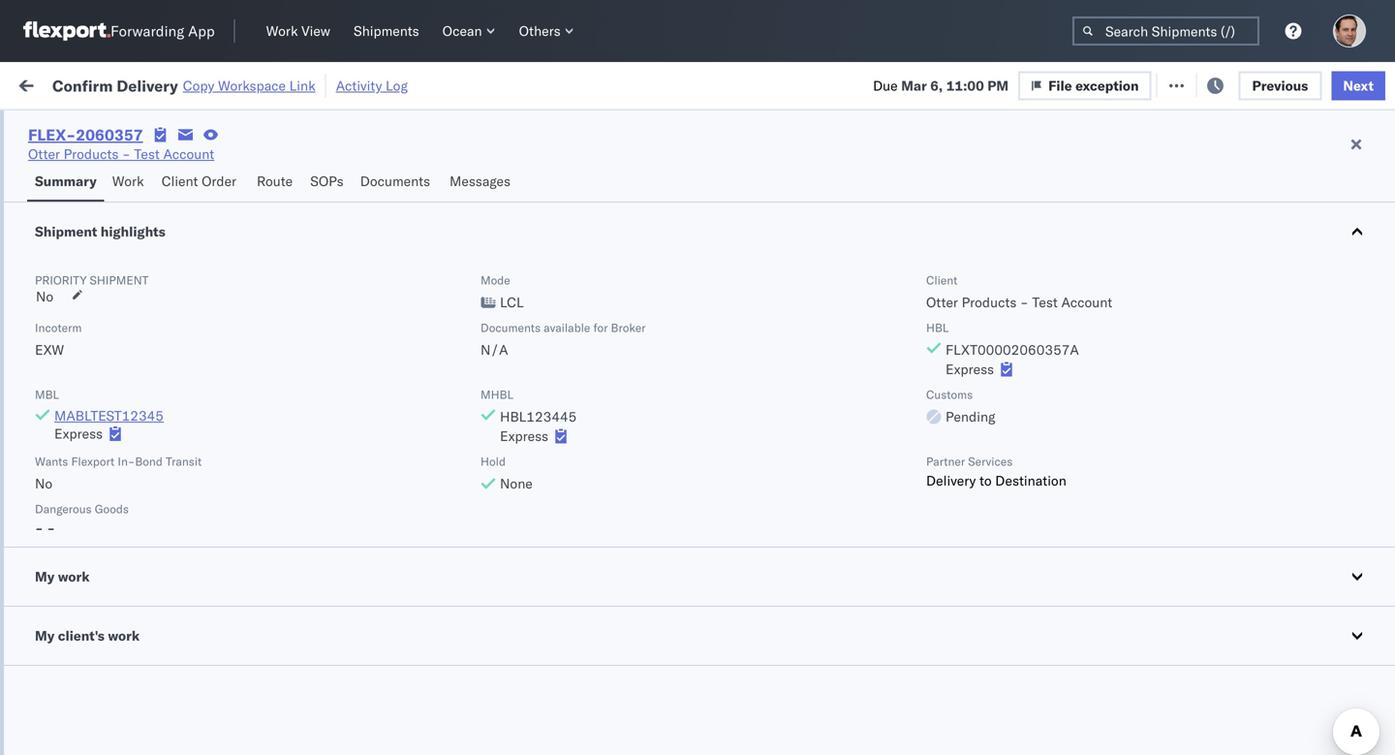 Task type: locate. For each thing, give the bounding box(es) containing it.
0 vertical spatial otter
[[28, 145, 60, 162]]

schedule up airport
[[45, 616, 102, 633]]

2 vertical spatial schedule delivery appointment button
[[45, 582, 238, 603]]

2 bookings from the top
[[845, 328, 902, 345]]

confirm delivery button down priority shipment
[[45, 326, 147, 348]]

1 vertical spatial work
[[210, 75, 244, 92]]

fcl for 11:59 pm pst, mar 2, 2023
[[636, 541, 661, 558]]

schedule pickup from los angeles, ca up bond
[[45, 403, 261, 439]]

angeles, for third schedule pickup from los angeles, ca link from the top
[[208, 445, 261, 462]]

confirm delivery button
[[45, 198, 147, 220], [45, 326, 147, 348]]

2 schedule pickup from los angeles, ca from the top
[[45, 403, 261, 439]]

account up client order
[[163, 145, 214, 162]]

my inside button
[[35, 627, 55, 644]]

previous button
[[1239, 71, 1322, 100]]

3 schedule pickup from los angeles, ca link from the top
[[45, 444, 275, 483]]

0 vertical spatial client
[[162, 173, 198, 190]]

pickup for fourth schedule pickup from los angeles, ca link from the top
[[105, 659, 147, 676]]

ocean fcl for 3:00 am pst, feb 21, 2023
[[593, 200, 661, 217]]

3 ocean fcl from the top
[[593, 541, 661, 558]]

1 vertical spatial ocean fcl
[[593, 328, 661, 345]]

los down the haarlemmermeer,
[[183, 659, 204, 676]]

1 ca from the top
[[45, 294, 63, 311]]

copy
[[183, 77, 215, 94]]

my work button
[[4, 548, 1396, 606]]

confirm for rotterdam,
[[45, 147, 94, 164]]

--
[[1320, 541, 1337, 558]]

2 flex-1911408 from the top
[[1070, 328, 1171, 345]]

pickup for first schedule pickup from los angeles, ca link from the top
[[105, 360, 147, 377]]

appointment for 3rd "schedule delivery appointment" button from the bottom of the page
[[159, 498, 238, 515]]

0 vertical spatial flex-1911408
[[1070, 285, 1171, 302]]

ca up dangerous
[[45, 465, 63, 482]]

work inside button
[[108, 627, 140, 644]]

1 fcl from the top
[[636, 200, 661, 217]]

pickup
[[98, 147, 139, 164], [98, 275, 139, 292], [105, 360, 147, 377], [105, 403, 147, 420], [105, 445, 147, 462], [105, 616, 147, 633], [105, 659, 147, 676]]

2 1911408 from the top
[[1112, 328, 1171, 345]]

0 vertical spatial account
[[163, 145, 214, 162]]

appointment for second "schedule delivery appointment" button from the bottom
[[159, 540, 238, 557]]

client order
[[162, 173, 237, 190]]

my down the dangerous goods - - in the bottom of the page
[[35, 568, 55, 585]]

otter down filtered at the top left
[[28, 145, 60, 162]]

bookings test consignee up hbl
[[845, 285, 1000, 302]]

0 vertical spatial netherlands
[[45, 166, 120, 183]]

1 schedule delivery appointment link from the top
[[45, 497, 238, 516]]

express up customs
[[946, 361, 995, 378]]

angeles, inside confirm pickup from los angeles, ca
[[200, 275, 253, 292]]

appointment for first "schedule delivery appointment" button from the bottom of the page
[[159, 583, 238, 600]]

previous
[[1253, 77, 1309, 94]]

2 vertical spatial fcl
[[636, 541, 661, 558]]

1 horizontal spatial flexport
[[719, 541, 770, 558]]

3 ca from the top
[[45, 422, 63, 439]]

feb left '20,'
[[411, 158, 435, 174]]

2 confirm delivery from the top
[[45, 327, 147, 344]]

4 bookings test consignee from the top
[[845, 413, 1000, 430]]

angeles,
[[200, 275, 253, 292], [208, 360, 261, 377], [208, 403, 261, 420], [208, 445, 261, 462], [208, 659, 261, 676]]

from down highlights
[[143, 275, 171, 292]]

1 vertical spatial no
[[35, 475, 53, 492]]

2 vertical spatial schedule pickup from los angeles, ca button
[[45, 658, 275, 698]]

1 vertical spatial my
[[35, 568, 55, 585]]

my up filtered at the top left
[[19, 70, 50, 97]]

1 vertical spatial confirm delivery link
[[45, 326, 147, 346]]

:
[[139, 120, 142, 135]]

no inside wants flexport in-bond transit no
[[35, 475, 53, 492]]

confirm up summary
[[45, 147, 94, 164]]

angeles, for third schedule pickup from los angeles, ca link from the bottom of the page
[[208, 403, 261, 420]]

3:00
[[312, 200, 342, 217]]

21,
[[431, 200, 452, 217]]

my left client's
[[35, 627, 55, 644]]

wants
[[35, 454, 68, 469]]

ocean fcl for 12:00 am pst, feb 25, 2023
[[593, 328, 661, 345]]

lcl
[[500, 294, 524, 311]]

documents for documents available for broker n/a
[[481, 320, 541, 335]]

1 vertical spatial flexport
[[719, 541, 770, 558]]

from for third schedule pickup from los angeles, ca link from the bottom of the page
[[151, 403, 179, 420]]

0 horizontal spatial client
[[162, 173, 198, 190]]

0 vertical spatial work
[[266, 22, 298, 39]]

client for otter
[[927, 273, 958, 287]]

bookings test consignee down pending on the right bottom of the page
[[845, 456, 1000, 473]]

1 appointment from the top
[[159, 498, 238, 515]]

3 bookings test consignee from the top
[[845, 371, 1000, 388]]

0 horizontal spatial products
[[64, 145, 119, 162]]

from down the haarlemmermeer,
[[151, 659, 179, 676]]

confirm
[[52, 76, 113, 95], [45, 147, 94, 164], [45, 199, 94, 216], [45, 275, 94, 292], [45, 327, 94, 344]]

-
[[122, 145, 131, 162], [1000, 200, 1008, 217], [1021, 294, 1029, 311], [35, 520, 43, 537], [47, 520, 55, 537], [1320, 541, 1329, 558], [1329, 541, 1337, 558]]

1 vertical spatial confirm delivery button
[[45, 326, 147, 348]]

11:59
[[312, 285, 350, 302], [312, 371, 350, 388], [312, 413, 350, 430], [312, 456, 350, 473], [312, 541, 350, 558]]

am
[[345, 200, 367, 217], [353, 328, 376, 345]]

confirm delivery link down priority shipment
[[45, 326, 147, 346]]

from inside confirm pickup from los angeles, ca
[[143, 275, 171, 292]]

1 11:59 pm pst, mar 2, 2023 from the top
[[312, 413, 490, 430]]

0 vertical spatial 2,
[[440, 413, 453, 430]]

1 vertical spatial 11:59 pm pst, mar 2, 2023
[[312, 456, 490, 473]]

2 vertical spatial ocean fcl
[[593, 541, 661, 558]]

documents up the 3:00 am pst, feb 21, 2023
[[360, 173, 430, 190]]

2 vertical spatial schedule delivery appointment link
[[45, 582, 238, 601]]

3 fcl from the top
[[636, 541, 661, 558]]

delivery up "schiphol,"
[[105, 583, 155, 600]]

from up the haarlemmermeer,
[[151, 616, 179, 633]]

2 fcl from the top
[[636, 328, 661, 345]]

confirm inside confirm pickup from los angeles, ca
[[45, 275, 94, 292]]

maeu1234567,
[[1194, 200, 1296, 217]]

0 vertical spatial schedule delivery appointment
[[45, 498, 238, 515]]

pending
[[946, 408, 996, 425]]

my work up "filtered by:"
[[19, 70, 106, 97]]

from for fourth schedule pickup from los angeles, ca link from the top
[[151, 659, 179, 676]]

feb left 27, in the left of the page
[[411, 371, 435, 388]]

schedule down the dangerous goods - - in the bottom of the page
[[45, 540, 102, 557]]

10:00
[[312, 158, 350, 174]]

bicu1234565, demu1232567
[[1194, 541, 1392, 558]]

account left karl
[[945, 200, 996, 217]]

schedule down exw
[[45, 360, 102, 377]]

shipment highlights button
[[4, 203, 1396, 261]]

my
[[19, 70, 50, 97], [35, 568, 55, 585], [35, 627, 55, 644]]

feb for 20,
[[411, 158, 435, 174]]

3 schedule delivery appointment link from the top
[[45, 582, 238, 601]]

schedule delivery appointment down wants flexport in-bond transit no
[[45, 498, 238, 515]]

ca down exw
[[45, 379, 63, 396]]

3 11:59 pm pst, mar 2, 2023 from the top
[[312, 541, 490, 558]]

1 vertical spatial flex-1911408
[[1070, 328, 1171, 345]]

test inside "client otter products - test account incoterm exw"
[[1033, 294, 1058, 311]]

1 schedule delivery appointment from the top
[[45, 498, 238, 515]]

import
[[163, 75, 207, 92]]

flex-1993845 button
[[1039, 195, 1175, 222], [1039, 195, 1175, 222]]

1 vertical spatial schedule pickup from los angeles, ca button
[[45, 444, 275, 485]]

documents button
[[353, 164, 442, 202]]

pickup for third schedule pickup from los angeles, ca link from the bottom of the page
[[105, 403, 147, 420]]

ca
[[45, 294, 63, 311], [45, 379, 63, 396], [45, 422, 63, 439], [45, 465, 63, 482], [45, 678, 63, 695]]

1 vertical spatial 1911408
[[1112, 328, 1171, 345]]

flex- for 11:59 pm pst, mar 2, 2023
[[1070, 541, 1112, 558]]

confirm up shipment
[[45, 199, 94, 216]]

2 ocean fcl from the top
[[593, 328, 661, 345]]

1 vertical spatial work
[[58, 568, 90, 585]]

confirm for workspace
[[52, 76, 113, 95]]

ca inside confirm pickup from los angeles, ca
[[45, 294, 63, 311]]

1 vertical spatial schedule delivery appointment
[[45, 540, 238, 557]]

11:59 pm pst, mar 2, 2023
[[312, 413, 490, 430], [312, 456, 490, 473], [312, 541, 490, 558]]

622
[[377, 75, 402, 92]]

am for 12:00
[[353, 328, 376, 345]]

account up flxt00002060357a
[[1062, 294, 1113, 311]]

schedule down mbl
[[45, 403, 102, 420]]

1 vertical spatial schedule delivery appointment link
[[45, 539, 238, 559]]

bookings test consignee down hbl
[[845, 371, 1000, 388]]

confirm inside the confirm pickup from rotterdam, netherlands
[[45, 147, 94, 164]]

for
[[185, 120, 201, 135], [594, 320, 608, 335]]

0 vertical spatial products
[[64, 145, 119, 162]]

1 vertical spatial fcl
[[636, 328, 661, 345]]

3 11:59 from the top
[[312, 413, 350, 430]]

1 bookings test consignee from the top
[[845, 285, 1000, 302]]

hbl123445
[[500, 408, 577, 425]]

1 horizontal spatial documents
[[481, 320, 541, 335]]

schedule pickup from los angeles, ca link up bond
[[45, 402, 275, 441]]

client for order
[[162, 173, 198, 190]]

feb for 23,
[[411, 285, 435, 302]]

pickup inside schedule pickup from amsterdam airport schiphol, haarlemmermeer, netherlands
[[105, 616, 147, 633]]

ocean for 3:00 am pst, feb 21, 2023
[[593, 200, 633, 217]]

from for first schedule pickup from los angeles, ca link from the top
[[151, 360, 179, 377]]

6 schedule from the top
[[45, 583, 102, 600]]

2 schedule delivery appointment button from the top
[[45, 539, 238, 561]]

0 horizontal spatial documents
[[360, 173, 430, 190]]

confirm delivery button up shipment highlights
[[45, 198, 147, 220]]

schedule delivery appointment link down wants flexport in-bond transit no
[[45, 497, 238, 516]]

feb left 25,
[[412, 328, 436, 345]]

client inside button
[[162, 173, 198, 190]]

schedule pickup from los angeles, ca link up mabltest12345
[[45, 359, 275, 398]]

link
[[290, 77, 316, 94]]

feb left 23,
[[411, 285, 435, 302]]

from inside schedule pickup from amsterdam airport schiphol, haarlemmermeer, netherlands
[[151, 616, 179, 633]]

route button
[[249, 164, 303, 202]]

confirm delivery link up shipment highlights
[[45, 198, 147, 218]]

bookings test consignee down customs
[[845, 413, 1000, 430]]

2 11:59 from the top
[[312, 371, 350, 388]]

0 vertical spatial schedule delivery appointment button
[[45, 497, 238, 518]]

1 netherlands from the top
[[45, 166, 120, 183]]

1 vertical spatial otter
[[927, 294, 959, 311]]

8 resize handle column header from the left
[[1287, 150, 1311, 755]]

1 vertical spatial 2,
[[440, 456, 453, 473]]

flexport left the in-
[[71, 454, 115, 469]]

am right 12:00
[[353, 328, 376, 345]]

- inside "client otter products - test account incoterm exw"
[[1021, 294, 1029, 311]]

2 11:59 pm pst, mar 2, 2023 from the top
[[312, 456, 490, 473]]

feb for 25,
[[412, 328, 436, 345]]

haarlemmermeer,
[[153, 635, 263, 652]]

8 schedule from the top
[[45, 659, 102, 676]]

0 vertical spatial 1911408
[[1112, 285, 1171, 302]]

2 vertical spatial 11:59 pm pst, mar 2, 2023
[[312, 541, 490, 558]]

otter up hbl
[[927, 294, 959, 311]]

1 horizontal spatial otter
[[927, 294, 959, 311]]

delivery down partner
[[927, 472, 976, 489]]

flex-1911408 for 11:59 pm pst, feb 23, 2023
[[1070, 285, 1171, 302]]

5 resize handle column header from the left
[[812, 150, 836, 755]]

client inside "client otter products - test account incoterm exw"
[[927, 273, 958, 287]]

0 horizontal spatial flexport
[[71, 454, 115, 469]]

5 bookings from the top
[[845, 456, 902, 473]]

1 vertical spatial client
[[927, 273, 958, 287]]

6 bookings test consignee from the top
[[845, 541, 1000, 558]]

schedule pickup from los angeles, ca button up bond
[[45, 402, 275, 443]]

my work
[[19, 70, 106, 97], [35, 568, 90, 585]]

bookings test consignee up customs
[[845, 328, 1000, 345]]

work for work view
[[266, 22, 298, 39]]

1 horizontal spatial client
[[927, 273, 958, 287]]

order
[[202, 173, 237, 190]]

schedule delivery appointment button down goods
[[45, 539, 238, 561]]

confirm delivery
[[45, 199, 147, 216], [45, 327, 147, 344]]

fcl for 12:00 am pst, feb 25, 2023
[[636, 328, 661, 345]]

2 horizontal spatial account
[[1062, 294, 1113, 311]]

confirm delivery link
[[45, 198, 147, 218], [45, 326, 147, 346]]

consignee down to
[[935, 541, 1000, 558]]

1 1911408 from the top
[[1112, 285, 1171, 302]]

schedule pickup from los angeles, ca button down "schiphol,"
[[45, 658, 275, 698]]

27,
[[438, 371, 459, 388]]

for left the broker
[[594, 320, 608, 335]]

6 resize handle column header from the left
[[1006, 150, 1029, 755]]

delivery down wants flexport in-bond transit no
[[105, 498, 155, 515]]

schedule down wants
[[45, 498, 102, 515]]

from for schedule pickup from amsterdam airport schiphol, haarlemmermeer, netherlands link
[[151, 616, 179, 633]]

3 bookings from the top
[[845, 371, 902, 388]]

workitem button
[[12, 154, 281, 174]]

0 vertical spatial flexport
[[71, 454, 115, 469]]

schedule down airport
[[45, 659, 102, 676]]

activity
[[336, 77, 382, 94]]

netherlands down flex-2060357 link
[[45, 166, 120, 183]]

delivery
[[117, 76, 178, 95], [98, 199, 147, 216], [98, 327, 147, 344], [927, 472, 976, 489], [105, 498, 155, 515], [105, 540, 155, 557], [105, 583, 155, 600]]

0 vertical spatial 11:59 pm pst, mar 2, 2023
[[312, 413, 490, 430]]

my work down the dangerous goods - - in the bottom of the page
[[35, 568, 90, 585]]

angeles, for fourth schedule pickup from los angeles, ca link from the top
[[208, 659, 261, 676]]

1 vertical spatial schedule delivery appointment button
[[45, 539, 238, 561]]

2 vertical spatial work
[[108, 627, 140, 644]]

flex-1993845
[[1070, 200, 1171, 217]]

from right the in-
[[151, 445, 179, 462]]

my for my client's work button
[[35, 627, 55, 644]]

1911408 for 12:00 am pst, feb 25, 2023
[[1112, 328, 1171, 345]]

2 horizontal spatial express
[[946, 361, 995, 378]]

schedule delivery appointment button up schedule pickup from amsterdam airport schiphol, haarlemmermeer, netherlands
[[45, 582, 238, 603]]

2 vertical spatial work
[[112, 173, 144, 190]]

2 horizontal spatial work
[[266, 22, 298, 39]]

1 vertical spatial my work
[[35, 568, 90, 585]]

2 schedule delivery appointment link from the top
[[45, 539, 238, 559]]

0 vertical spatial documents
[[360, 173, 430, 190]]

10:00 pm pst, feb 20, 2023
[[312, 158, 496, 174]]

no down "priority"
[[36, 288, 54, 305]]

schedule pickup from los angeles, ca
[[45, 360, 261, 396], [45, 403, 261, 439], [45, 445, 261, 482], [45, 659, 261, 695]]

1 confirm delivery from the top
[[45, 199, 147, 216]]

flex-
[[28, 125, 76, 144], [1070, 200, 1112, 217], [1070, 285, 1112, 302], [1070, 328, 1112, 345], [1070, 541, 1112, 558]]

confirm delivery for 1st confirm delivery link from the top
[[45, 199, 147, 216]]

products down flex-2060357
[[64, 145, 119, 162]]

0 horizontal spatial work
[[112, 173, 144, 190]]

my inside button
[[35, 568, 55, 585]]

ca up wants
[[45, 422, 63, 439]]

am right '3:00'
[[345, 200, 367, 217]]

my work inside button
[[35, 568, 90, 585]]

schedule pickup from los angeles, ca down "schiphol,"
[[45, 659, 261, 695]]

1993845
[[1112, 200, 1171, 217]]

2 schedule pickup from los angeles, ca button from the top
[[45, 444, 275, 485]]

schedule up client's
[[45, 583, 102, 600]]

documents inside documents available for broker n/a
[[481, 320, 541, 335]]

1 vertical spatial confirm delivery
[[45, 327, 147, 344]]

1 horizontal spatial products
[[962, 294, 1017, 311]]

pickup inside confirm pickup from los angeles, ca
[[98, 275, 139, 292]]

from up mabltest12345
[[151, 360, 179, 377]]

schedule pickup from los angeles, ca link down "schiphol,"
[[45, 658, 275, 696]]

feb for 27,
[[411, 371, 435, 388]]

(0)
[[335, 75, 361, 92]]

pickup inside the confirm pickup from rotterdam, netherlands
[[98, 147, 139, 164]]

5 schedule from the top
[[45, 540, 102, 557]]

0 horizontal spatial account
[[163, 145, 214, 162]]

confirm down "priority"
[[45, 327, 94, 344]]

message (0)
[[281, 75, 361, 92]]

1 ocean fcl from the top
[[593, 200, 661, 217]]

2 vertical spatial 2,
[[440, 541, 453, 558]]

for left work,
[[185, 120, 201, 135]]

0 vertical spatial appointment
[[159, 498, 238, 515]]

flexport left demo
[[719, 541, 770, 558]]

express down the mabltest12345 button
[[54, 425, 103, 442]]

0 vertical spatial schedule delivery appointment link
[[45, 497, 238, 516]]

bookings test consignee down partner
[[845, 541, 1000, 558]]

netherlands down airport
[[45, 655, 120, 672]]

2 schedule delivery appointment from the top
[[45, 540, 238, 557]]

schedule pickup from los angeles, ca up goods
[[45, 445, 261, 482]]

by:
[[70, 119, 89, 136]]

work button
[[104, 164, 154, 202]]

flex- for 12:00 am pst, feb 25, 2023
[[1070, 328, 1112, 345]]

rotterdam,
[[175, 147, 244, 164]]

schedule delivery appointment down goods
[[45, 540, 238, 557]]

client
[[162, 173, 198, 190], [927, 273, 958, 287]]

0 vertical spatial am
[[345, 200, 367, 217]]

los right shipment
[[175, 275, 197, 292]]

7 schedule from the top
[[45, 616, 102, 633]]

3 schedule pickup from los angeles, ca button from the top
[[45, 658, 275, 698]]

3 schedule delivery appointment from the top
[[45, 583, 238, 600]]

from up bond
[[151, 403, 179, 420]]

1 vertical spatial netherlands
[[45, 655, 120, 672]]

ocean fcl for 11:59 pm pst, mar 2, 2023
[[593, 541, 661, 558]]

flex-2060357 link
[[28, 125, 143, 144]]

074927924
[[1320, 627, 1396, 644]]

schedule delivery appointment up schedule pickup from amsterdam airport schiphol, haarlemmermeer, netherlands
[[45, 583, 238, 600]]

1 horizontal spatial work
[[210, 75, 244, 92]]

delivery down goods
[[105, 540, 155, 557]]

2 vertical spatial account
[[1062, 294, 1113, 311]]

1 flex-1911408 from the top
[[1070, 285, 1171, 302]]

from for confirm pickup from los angeles, ca link
[[143, 275, 171, 292]]

2 netherlands from the top
[[45, 655, 120, 672]]

confirm delivery up shipment highlights
[[45, 199, 147, 216]]

work inside button
[[112, 173, 144, 190]]

pickup for schedule pickup from amsterdam airport schiphol, haarlemmermeer, netherlands link
[[105, 616, 147, 633]]

products up flxt00002060357a
[[962, 294, 1017, 311]]

schedule delivery appointment link up schedule pickup from amsterdam airport schiphol, haarlemmermeer, netherlands
[[45, 582, 238, 601]]

2 resize handle column header from the left
[[492, 150, 516, 755]]

resize handle column header
[[277, 150, 300, 755], [492, 150, 516, 755], [560, 150, 584, 755], [686, 150, 710, 755], [812, 150, 836, 755], [1006, 150, 1029, 755], [1161, 150, 1185, 755], [1287, 150, 1311, 755], [1361, 150, 1384, 755]]

express down hbl123445
[[500, 427, 549, 444]]

1 schedule pickup from los angeles, ca link from the top
[[45, 359, 275, 398]]

from inside the confirm pickup from rotterdam, netherlands
[[143, 147, 171, 164]]

1 vertical spatial appointment
[[159, 540, 238, 557]]

0 vertical spatial confirm delivery link
[[45, 198, 147, 218]]

summary
[[35, 173, 97, 190]]

2 vertical spatial my
[[35, 627, 55, 644]]

confirm delivery down priority shipment
[[45, 327, 147, 344]]

schedule pickup from los angeles, ca link up goods
[[45, 444, 275, 483]]

from down ready
[[143, 147, 171, 164]]

feb for 21,
[[404, 200, 427, 217]]

1 vertical spatial for
[[594, 320, 608, 335]]

0 vertical spatial fcl
[[636, 200, 661, 217]]

confirm up by:
[[52, 76, 113, 95]]

0 horizontal spatial otter
[[28, 145, 60, 162]]

ocean button
[[435, 18, 504, 44]]

documents down lcl
[[481, 320, 541, 335]]

1 horizontal spatial for
[[594, 320, 608, 335]]

highlights
[[101, 223, 166, 240]]

work,
[[203, 120, 234, 135]]

5 11:59 from the top
[[312, 541, 350, 558]]

2 vertical spatial schedule delivery appointment
[[45, 583, 238, 600]]

1 vertical spatial am
[[353, 328, 376, 345]]

documents inside button
[[360, 173, 430, 190]]

0 vertical spatial confirm delivery
[[45, 199, 147, 216]]

mar
[[902, 77, 927, 94], [411, 413, 437, 430], [411, 456, 437, 473], [411, 541, 437, 558]]

1 schedule delivery appointment button from the top
[[45, 497, 238, 518]]

services
[[969, 454, 1013, 469]]

customs
[[927, 387, 973, 402]]

0 vertical spatial ocean fcl
[[593, 200, 661, 217]]

ca down airport
[[45, 678, 63, 695]]

feb left the 21,
[[404, 200, 427, 217]]

5 ca from the top
[[45, 678, 63, 695]]

0 vertical spatial for
[[185, 120, 201, 135]]

documents available for broker n/a
[[481, 320, 646, 358]]

1 vertical spatial products
[[962, 294, 1017, 311]]

1 vertical spatial documents
[[481, 320, 541, 335]]

schedule down mabltest12345
[[45, 445, 102, 462]]

confirm pickup from rotterdam, netherlands button
[[45, 146, 275, 187]]

priority shipment
[[35, 273, 149, 287]]

0 vertical spatial confirm delivery button
[[45, 198, 147, 220]]

schedule pickup from los angeles, ca button up goods
[[45, 444, 275, 485]]

0 vertical spatial schedule pickup from los angeles, ca button
[[45, 402, 275, 443]]

1 horizontal spatial express
[[500, 427, 549, 444]]

los down confirm pickup from los angeles, ca button
[[183, 360, 204, 377]]

2 appointment from the top
[[159, 540, 238, 557]]

schedule delivery appointment link
[[45, 497, 238, 516], [45, 539, 238, 559], [45, 582, 238, 601]]

1 horizontal spatial account
[[945, 200, 996, 217]]

2 vertical spatial appointment
[[159, 583, 238, 600]]

12:00 am pst, feb 25, 2023
[[312, 328, 497, 345]]

schedule pickup from los angeles, ca up mabltest12345
[[45, 360, 261, 396]]

3 appointment from the top
[[159, 583, 238, 600]]



Task type: describe. For each thing, give the bounding box(es) containing it.
next
[[1344, 77, 1375, 94]]

0 horizontal spatial for
[[185, 120, 201, 135]]

available
[[544, 320, 591, 335]]

demo
[[774, 541, 809, 558]]

Search Work text field
[[745, 69, 956, 98]]

ocean for 11:59 pm pst, mar 2, 2023
[[593, 541, 633, 558]]

in
[[289, 120, 299, 135]]

batch action
[[1288, 75, 1372, 92]]

schedule delivery appointment link for 3rd "schedule delivery appointment" button from the bottom of the page
[[45, 497, 238, 516]]

schiphol,
[[91, 635, 149, 652]]

client otter products - test account incoterm exw
[[35, 273, 1113, 358]]

flex- for 3:00 am pst, feb 21, 2023
[[1070, 200, 1112, 217]]

import work button
[[163, 75, 244, 92]]

1 resize handle column header from the left
[[277, 150, 300, 755]]

los inside confirm pickup from los angeles, ca
[[175, 275, 197, 292]]

flexport. image
[[23, 21, 111, 41]]

documents for documents
[[360, 173, 430, 190]]

consignee down pending on the right bottom of the page
[[935, 456, 1000, 473]]

4 schedule pickup from los angeles, ca link from the top
[[45, 658, 275, 696]]

2 2, from the top
[[440, 456, 453, 473]]

broker
[[611, 320, 646, 335]]

confirm pickup from rotterdam, netherlands
[[45, 147, 244, 183]]

activity log button
[[336, 74, 408, 97]]

1 confirm delivery button from the top
[[45, 198, 147, 220]]

1 2, from the top
[[440, 413, 453, 430]]

workitem
[[21, 158, 72, 173]]

consignee right demo
[[813, 541, 878, 558]]

pickup for confirm pickup from los angeles, ca link
[[98, 275, 139, 292]]

mabltest12345
[[54, 407, 164, 424]]

filtered
[[19, 119, 67, 136]]

Search Shipments (/) text field
[[1073, 16, 1260, 46]]

fcl for 3:00 am pst, feb 21, 2023
[[636, 200, 661, 217]]

none
[[500, 475, 533, 492]]

schedule delivery appointment for 3rd "schedule delivery appointment" button from the bottom of the page's "schedule delivery appointment" link
[[45, 498, 238, 515]]

consignee up hbl
[[935, 285, 1000, 302]]

work view link
[[258, 18, 338, 44]]

3 schedule from the top
[[45, 445, 102, 462]]

schedule delivery appointment link for first "schedule delivery appointment" button from the bottom of the page
[[45, 582, 238, 601]]

1 schedule pickup from los angeles, ca from the top
[[45, 360, 261, 396]]

2 schedule pickup from los angeles, ca link from the top
[[45, 402, 275, 441]]

4 schedule from the top
[[45, 498, 102, 515]]

confirm for los
[[45, 275, 94, 292]]

dangerous
[[35, 502, 92, 516]]

3:00 am pst, feb 21, 2023
[[312, 200, 489, 217]]

shipments
[[354, 22, 419, 39]]

2 confirm delivery button from the top
[[45, 326, 147, 348]]

confirm pickup from los angeles, ca link
[[45, 274, 275, 313]]

at
[[406, 75, 418, 92]]

products inside "client otter products - test account incoterm exw"
[[962, 294, 1017, 311]]

summary button
[[27, 164, 104, 202]]

ocean for 12:00 am pst, feb 25, 2023
[[593, 328, 633, 345]]

4 11:59 from the top
[[312, 456, 350, 473]]

blocked,
[[237, 120, 286, 135]]

consignee up pending on the right bottom of the page
[[935, 371, 1000, 388]]

0 vertical spatial my work
[[19, 70, 106, 97]]

mode
[[481, 273, 511, 287]]

622 at risk
[[377, 75, 444, 92]]

bond
[[135, 454, 163, 469]]

to
[[980, 472, 992, 489]]

goods
[[95, 502, 129, 516]]

express for flxt00002060357a
[[946, 361, 995, 378]]

3 schedule delivery appointment button from the top
[[45, 582, 238, 603]]

test208109
[[1320, 200, 1396, 217]]

netherlands inside schedule pickup from amsterdam airport schiphol, haarlemmermeer, netherlands
[[45, 655, 120, 672]]

pickup for third schedule pickup from los angeles, ca link from the top
[[105, 445, 147, 462]]

3 resize handle column header from the left
[[560, 150, 584, 755]]

flexport inside wants flexport in-bond transit no
[[71, 454, 115, 469]]

flexport demo consignee
[[719, 541, 878, 558]]

import work
[[163, 75, 244, 92]]

account inside "client otter products - test account incoterm exw"
[[1062, 294, 1113, 311]]

from for third schedule pickup from los angeles, ca link from the top
[[151, 445, 179, 462]]

transit
[[166, 454, 202, 469]]

wants flexport in-bond transit no
[[35, 454, 202, 492]]

1 vertical spatial account
[[945, 200, 996, 217]]

2 schedule from the top
[[45, 403, 102, 420]]

message
[[281, 75, 335, 92]]

hbl
[[927, 320, 949, 335]]

6 bookings from the top
[[845, 541, 902, 558]]

1 schedule from the top
[[45, 360, 102, 377]]

bicu1234565,
[[1194, 541, 1289, 558]]

flex-2060357
[[28, 125, 143, 144]]

netherlands inside the confirm pickup from rotterdam, netherlands
[[45, 166, 120, 183]]

11:59 pm pst, feb 27, 2023
[[312, 371, 496, 388]]

4 bookings from the top
[[845, 413, 902, 430]]

pickup for confirm pickup from rotterdam, netherlands link
[[98, 147, 139, 164]]

11:00
[[947, 77, 985, 94]]

0 vertical spatial no
[[36, 288, 54, 305]]

batch action button
[[1258, 69, 1385, 98]]

consignee down customs
[[935, 413, 1000, 430]]

schedule delivery appointment link for second "schedule delivery appointment" button from the bottom
[[45, 539, 238, 559]]

4 resize handle column header from the left
[[686, 150, 710, 755]]

consignee up customs
[[935, 328, 1000, 345]]

0 vertical spatial work
[[55, 70, 106, 97]]

forwarding app
[[111, 22, 215, 40]]

0 vertical spatial my
[[19, 70, 50, 97]]

from for confirm pickup from rotterdam, netherlands link
[[143, 147, 171, 164]]

1 bookings from the top
[[845, 285, 902, 302]]

confirm delivery copy workspace link
[[52, 76, 316, 95]]

delivery up highlights
[[98, 199, 147, 216]]

3 2, from the top
[[440, 541, 453, 558]]

ocean inside button
[[443, 22, 482, 39]]

app
[[188, 22, 215, 40]]

angeles, for confirm pickup from los angeles, ca link
[[200, 275, 253, 292]]

schedule pickup from amsterdam airport schiphol, haarlemmermeer, netherlands
[[45, 616, 263, 672]]

schedule delivery appointment for "schedule delivery appointment" link related to second "schedule delivery appointment" button from the bottom
[[45, 540, 238, 557]]

priority
[[35, 273, 87, 287]]

work inside button
[[58, 568, 90, 585]]

1 confirm delivery link from the top
[[45, 198, 147, 218]]

my for the my work button
[[35, 568, 55, 585]]

client's
[[58, 627, 105, 644]]

4 ca from the top
[[45, 465, 63, 482]]

3 schedule pickup from los angeles, ca from the top
[[45, 445, 261, 482]]

confirm pickup from los angeles, ca
[[45, 275, 253, 311]]

confirm delivery for 2nd confirm delivery link from the top of the page
[[45, 327, 147, 344]]

work for work button
[[112, 173, 144, 190]]

1 schedule pickup from los angeles, ca button from the top
[[45, 402, 275, 443]]

amsterdam
[[183, 616, 253, 633]]

work view
[[266, 22, 331, 39]]

n/a
[[481, 341, 508, 358]]

for inside documents available for broker n/a
[[594, 320, 608, 335]]

route
[[257, 173, 293, 190]]

due
[[874, 77, 898, 94]]

angeles, for first schedule pickup from los angeles, ca link from the top
[[208, 360, 261, 377]]

sops button
[[303, 164, 353, 202]]

sops
[[310, 173, 344, 190]]

delivery up ":"
[[117, 76, 178, 95]]

5 bookings test consignee from the top
[[845, 456, 1000, 473]]

in-
[[118, 454, 135, 469]]

9 resize handle column header from the left
[[1361, 150, 1384, 755]]

mofu0618318
[[1300, 200, 1396, 217]]

shipment
[[35, 223, 97, 240]]

otter inside "client otter products - test account incoterm exw"
[[927, 294, 959, 311]]

shipment
[[90, 273, 149, 287]]

forwarding
[[111, 22, 184, 40]]

workspace
[[218, 77, 286, 94]]

filtered by:
[[19, 119, 89, 136]]

11:59 pm pst, feb 23, 2023
[[312, 285, 496, 302]]

los up transit
[[183, 403, 204, 420]]

ready
[[147, 120, 182, 135]]

risk
[[422, 75, 444, 92]]

25,
[[439, 328, 460, 345]]

2 bookings test consignee from the top
[[845, 328, 1000, 345]]

los right bond
[[183, 445, 204, 462]]

mabltest12345 button
[[54, 407, 164, 424]]

client order button
[[154, 164, 249, 202]]

2 confirm delivery link from the top
[[45, 326, 147, 346]]

7 resize handle column header from the left
[[1161, 150, 1185, 755]]

2 ca from the top
[[45, 379, 63, 396]]

my client's work
[[35, 627, 140, 644]]

flex-1911466
[[1070, 541, 1171, 558]]

flex-1911408 for 12:00 am pst, feb 25, 2023
[[1070, 328, 1171, 345]]

1911408 for 11:59 pm pst, feb 23, 2023
[[1112, 285, 1171, 302]]

delivery inside partner services delivery to destination
[[927, 472, 976, 489]]

am for 3:00
[[345, 200, 367, 217]]

partner
[[927, 454, 966, 469]]

4 schedule pickup from los angeles, ca from the top
[[45, 659, 261, 695]]

destination
[[996, 472, 1067, 489]]

flex- for 11:59 pm pst, feb 23, 2023
[[1070, 285, 1112, 302]]

delivery down confirm pickup from los angeles, ca
[[98, 327, 147, 344]]

schedule pickup from amsterdam airport schiphol, haarlemmermeer, netherlands link
[[45, 615, 275, 672]]

0 horizontal spatial express
[[54, 425, 103, 442]]

1 11:59 from the top
[[312, 285, 350, 302]]

otter products - test account link
[[28, 144, 214, 164]]

view
[[302, 22, 331, 39]]

incoterm
[[35, 320, 82, 335]]

mbl
[[35, 387, 59, 402]]

integration
[[845, 200, 912, 217]]

copy workspace link button
[[183, 77, 316, 94]]

schedule delivery appointment for "schedule delivery appointment" link associated with first "schedule delivery appointment" button from the bottom of the page
[[45, 583, 238, 600]]

express for hbl123445
[[500, 427, 549, 444]]

dangerous goods - -
[[35, 502, 129, 537]]

schedule inside schedule pickup from amsterdam airport schiphol, haarlemmermeer, netherlands
[[45, 616, 102, 633]]



Task type: vqa. For each thing, say whether or not it's contained in the screenshot.
Due Mar 6, 11:00 PM
yes



